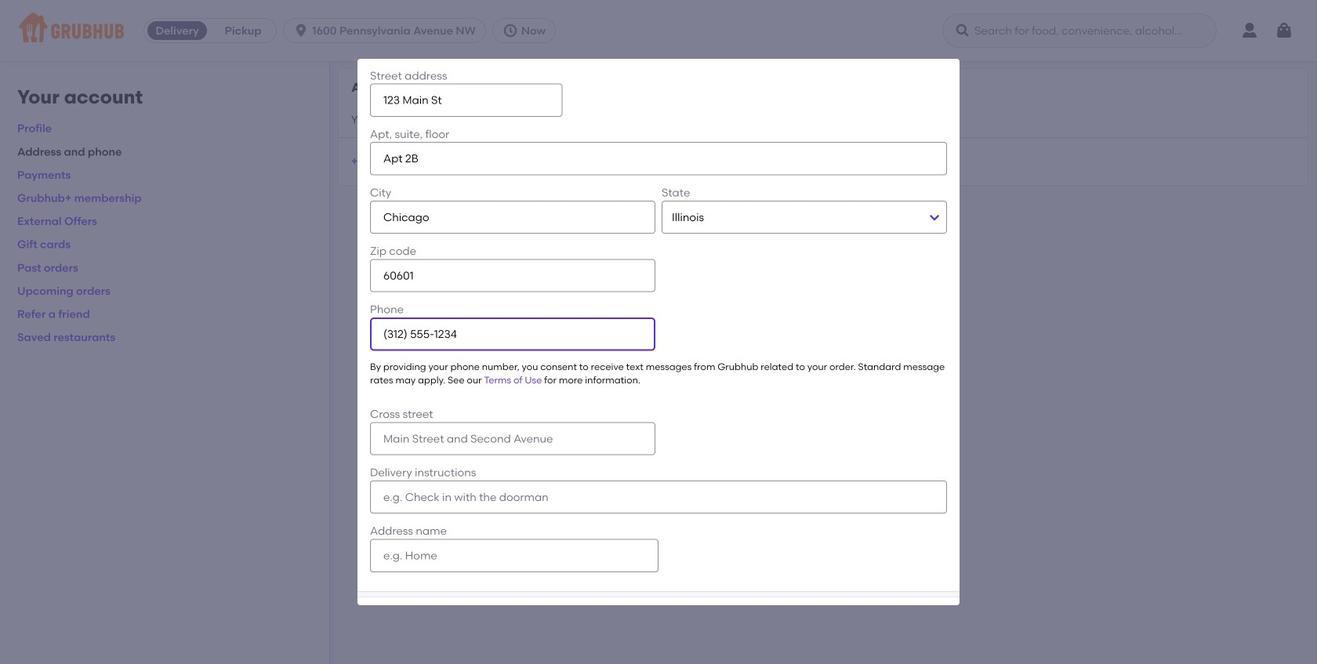 Task type: vqa. For each thing, say whether or not it's contained in the screenshot.
svg icon
yes



Task type: describe. For each thing, give the bounding box(es) containing it.
e.g. 10018 telephone field
[[370, 259, 656, 292]]

e.g. New York text field
[[370, 201, 656, 234]]

1 horizontal spatial svg image
[[1275, 21, 1294, 40]]

e.g. Home text field
[[370, 539, 659, 572]]



Task type: locate. For each thing, give the bounding box(es) containing it.
1 svg image from the left
[[293, 23, 309, 38]]

1 horizontal spatial svg image
[[955, 23, 971, 38]]

Main Street and Second Avenue text field
[[370, 422, 656, 455]]

e.g. (555) 555-1212 telephone field
[[370, 318, 656, 351]]

0 horizontal spatial svg image
[[293, 23, 309, 38]]

e.g. 15F text field
[[370, 142, 948, 175]]

0 horizontal spatial svg image
[[503, 23, 518, 38]]

e.g. Check in with the doorman text field
[[370, 481, 948, 514]]

e.g. 555 Main St text field
[[370, 84, 563, 117]]

main navigation navigation
[[0, 0, 1318, 61]]

svg image
[[1275, 21, 1294, 40], [503, 23, 518, 38]]

2 svg image from the left
[[955, 23, 971, 38]]

svg image
[[293, 23, 309, 38], [955, 23, 971, 38]]



